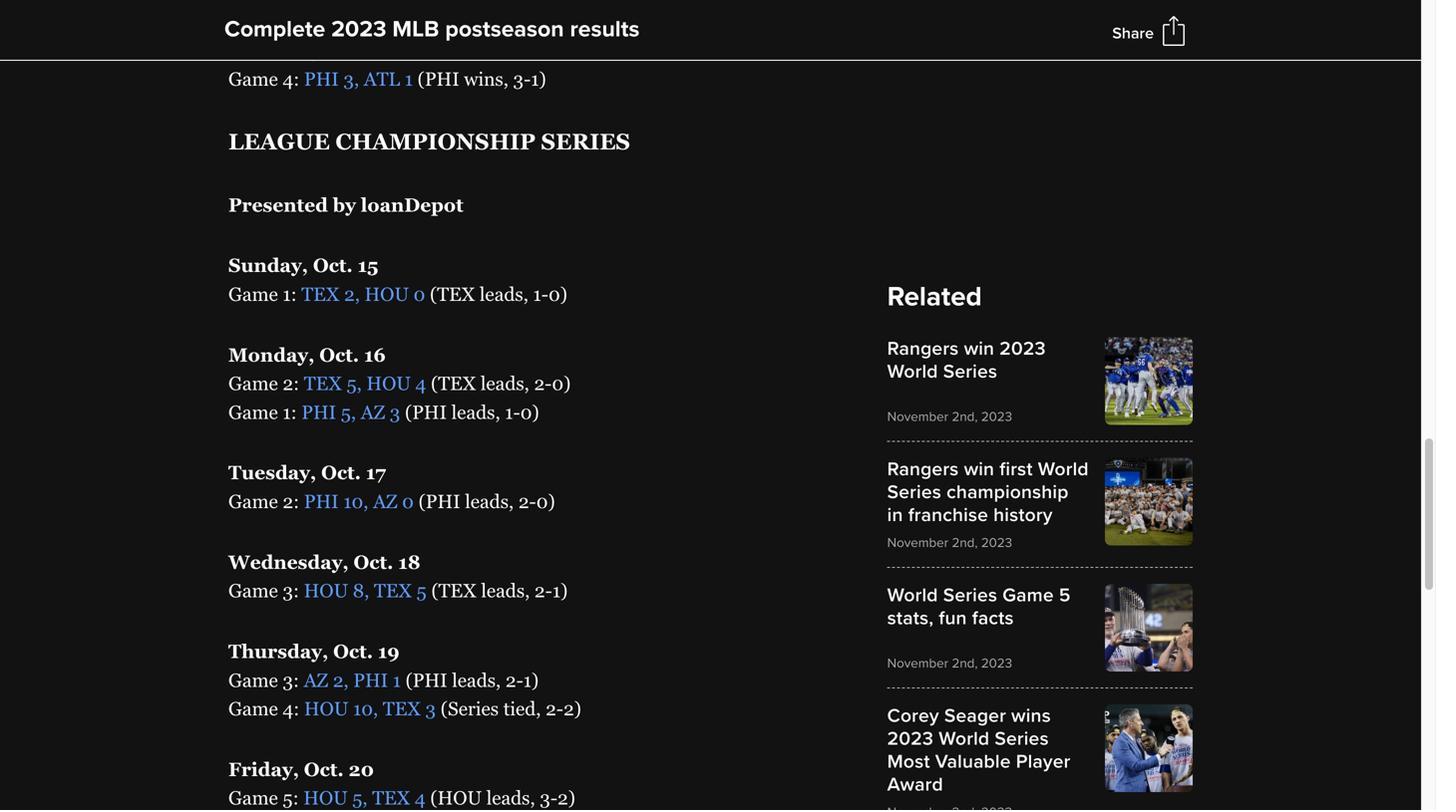 Task type: describe. For each thing, give the bounding box(es) containing it.
complete 2023 mlb postseason results
[[224, 15, 640, 43]]

az 2, phi 1 link
[[304, 670, 401, 691]]

1 vertical spatial 5,
[[341, 402, 356, 423]]

0) for sunday, oct. 15 game 1: tex 2, hou 0 (tex leads, 1-0)
[[548, 284, 567, 305]]

phi 5, az 3 link
[[301, 402, 400, 423]]

series inside 'corey seager wins 2023 world series most valuable player award'
[[995, 728, 1049, 751]]

3,
[[343, 68, 359, 90]]

rangers win 2023 world series
[[887, 337, 1046, 383]]

related
[[887, 280, 982, 313]]

3 for (phi leads, 1-0)
[[390, 402, 400, 423]]

world series game 5 stats, fun facts element
[[887, 584, 1193, 672]]

hou inside wednesday, oct. 18 game 3: hou 8, tex 5 (tex leads, 2-1)
[[304, 581, 348, 602]]

1 for phi
[[393, 670, 401, 691]]

4: inside thursday, oct. 12 game 4: phi 3, atl 1 (phi wins, 3-1)
[[283, 68, 299, 90]]

(phi for 17
[[418, 491, 460, 513]]

1: inside sunday, oct. 15 game 1: tex 2, hou 0 (tex leads, 1-0)
[[283, 284, 297, 305]]

wins
[[1011, 705, 1051, 728]]

(series
[[441, 699, 499, 720]]

wednesday, oct. 18 game 3: hou 8, tex 5 (tex leads, 2-1)
[[228, 552, 568, 602]]

championship
[[947, 481, 1069, 504]]

20
[[349, 759, 374, 781]]

2023 inside rangers win first world series championship in franchise history november 2nd, 2023
[[981, 535, 1012, 551]]

leads, for friday, oct. 20 game 5: hou 5, tex 4 (hou leads, 3-2)
[[486, 788, 535, 809]]

5:
[[283, 788, 299, 809]]

november for world series game 5 stats, fun facts
[[887, 655, 948, 672]]

12
[[378, 40, 399, 61]]

hou inside friday, oct. 20 game 5: hou 5, tex 4 (hou leads, 3-2)
[[303, 788, 348, 809]]

world inside world series game 5 stats, fun facts
[[887, 584, 938, 607]]

leads, for wednesday, oct. 18 game 3: hou 8, tex 5 (tex leads, 2-1)
[[481, 581, 530, 602]]

franchise
[[908, 504, 988, 527]]

18
[[398, 552, 421, 573]]

game for friday, oct. 20 game 5: hou 5, tex 4 (hou leads, 3-2)
[[228, 788, 278, 809]]

oct. for 15
[[313, 255, 353, 276]]

4 for tex
[[415, 788, 426, 809]]

2: for phi
[[283, 491, 299, 513]]

rangers for rangers win 2023 world series
[[887, 337, 959, 360]]

tuesday,
[[228, 462, 316, 484]]

2nd, for series
[[952, 655, 978, 672]]

wednesday,
[[228, 552, 349, 573]]

1) inside thursday, oct. 19 game 3: az 2, phi 1 (phi leads, 2-1) game 4: hou 10, tex 3 (series tied, 2-2)
[[523, 670, 539, 691]]

2, for hou
[[344, 284, 360, 305]]

2- for thursday, oct. 19 game 3: az 2, phi 1 (phi leads, 2-1) game 4: hou 10, tex 3 (series tied, 2-2)
[[505, 670, 523, 691]]

(tex for 5
[[431, 581, 476, 602]]

tied,
[[503, 699, 541, 720]]

player
[[1016, 751, 1071, 774]]

facts
[[972, 607, 1014, 630]]

0 for tex 2, hou 0
[[413, 284, 425, 305]]

series inside world series game 5 stats, fun facts
[[943, 584, 997, 607]]

phi 3, atl 1 link
[[304, 68, 413, 90]]

5 inside world series game 5 stats, fun facts
[[1059, 584, 1071, 607]]

thursday, oct. 12 game 4: phi 3, atl 1 (phi wins, 3-1)
[[228, 40, 546, 90]]

(hou
[[430, 788, 482, 809]]

15
[[358, 255, 378, 276]]

2- for monday, oct. 16 game 2: tex 5, hou 4 (tex leads, 2-0) game 1: phi 5, az 3 (phi leads, 1-0)
[[534, 373, 552, 395]]

monday, oct. 16 game 2: tex 5, hou 4 (tex leads, 2-0) game 1: phi 5, az 3 (phi leads, 1-0)
[[228, 344, 571, 423]]

2) inside friday, oct. 20 game 5: hou 5, tex 4 (hou leads, 3-2)
[[558, 788, 575, 809]]

history
[[993, 504, 1053, 527]]

series inside rangers win first world series championship in franchise history november 2nd, 2023
[[887, 481, 941, 504]]

world inside 'corey seager wins 2023 world series most valuable player award'
[[939, 728, 990, 751]]

friday, oct. 20 game 5: hou 5, tex 4 (hou leads, 3-2)
[[228, 759, 575, 809]]

hou 5, tex 4 link
[[303, 788, 426, 809]]

(tex for 0
[[430, 284, 475, 305]]

valuable
[[935, 751, 1011, 774]]

0 for phi 10, az 0
[[402, 491, 414, 513]]

(phi for 12
[[417, 68, 459, 90]]

oct. for 17
[[321, 462, 361, 484]]

sunday,
[[228, 255, 308, 276]]

5 inside wednesday, oct. 18 game 3: hou 8, tex 5 (tex leads, 2-1)
[[417, 581, 427, 602]]

2, for phi
[[333, 670, 349, 691]]

complete
[[224, 15, 325, 43]]

leads, for tuesday, oct. 17 game 2: phi 10, az 0 (phi leads, 2-0)
[[465, 491, 514, 513]]

rangers for rangers win first world series championship in franchise history november 2nd, 2023
[[887, 458, 959, 481]]

az inside monday, oct. 16 game 2: tex 5, hou 4 (tex leads, 2-0) game 1: phi 5, az 3 (phi leads, 1-0)
[[361, 402, 385, 423]]

world inside rangers win first world series championship in franchise history november 2nd, 2023
[[1038, 458, 1089, 481]]

2) inside thursday, oct. 19 game 3: az 2, phi 1 (phi leads, 2-1) game 4: hou 10, tex 3 (series tied, 2-2)
[[563, 699, 581, 720]]

16
[[364, 344, 386, 366]]

november 2nd, 2023 for series
[[887, 409, 1012, 425]]

2023 inside 'corey seager wins 2023 world series most valuable player award'
[[887, 728, 934, 751]]

world series game 5 stats, fun facts
[[887, 584, 1071, 630]]

hou 10, tex 3 link
[[304, 699, 436, 720]]

17
[[366, 462, 386, 484]]

results
[[570, 15, 640, 43]]

3: for az
[[283, 670, 299, 691]]

(tex for 4
[[431, 373, 476, 395]]

sunday, oct. 15 game 1: tex 2, hou 0 (tex leads, 1-0)
[[228, 255, 567, 305]]

rangers win 2023 world series element
[[887, 337, 1193, 425]]

by
[[333, 194, 356, 216]]

corey seager wins 2023 world series most valuable player award link
[[887, 705, 1193, 811]]

loandepot
[[361, 194, 463, 216]]

tex inside friday, oct. 20 game 5: hou 5, tex 4 (hou leads, 3-2)
[[372, 788, 410, 809]]

hou inside monday, oct. 16 game 2: tex 5, hou 4 (tex leads, 2-0) game 1: phi 5, az 3 (phi leads, 1-0)
[[366, 373, 411, 395]]

presented
[[228, 194, 328, 216]]

leads, for sunday, oct. 15 game 1: tex 2, hou 0 (tex leads, 1-0)
[[480, 284, 528, 305]]

2023 inside the world series game 5 stats, fun facts element
[[981, 655, 1012, 672]]

oct. for 16
[[319, 344, 359, 366]]

hou inside sunday, oct. 15 game 1: tex 2, hou 0 (tex leads, 1-0)
[[365, 284, 409, 305]]

phi inside monday, oct. 16 game 2: tex 5, hou 4 (tex leads, 2-0) game 1: phi 5, az 3 (phi leads, 1-0)
[[301, 402, 336, 423]]

november inside rangers win first world series championship in franchise history november 2nd, 2023
[[887, 535, 948, 551]]



Task type: locate. For each thing, give the bounding box(es) containing it.
0 horizontal spatial 5
[[417, 581, 427, 602]]

5 right facts
[[1059, 584, 1071, 607]]

0) inside tuesday, oct. 17 game 2: phi 10, az 0 (phi leads, 2-0)
[[536, 491, 555, 513]]

1 vertical spatial 2:
[[283, 491, 299, 513]]

november 2nd, 2023 for stats,
[[887, 655, 1012, 672]]

seager
[[944, 705, 1006, 728]]

rangers down related
[[887, 337, 959, 360]]

phi inside thursday, oct. 19 game 3: az 2, phi 1 (phi leads, 2-1) game 4: hou 10, tex 3 (series tied, 2-2)
[[353, 670, 388, 691]]

tex down 20 at the left of the page
[[372, 788, 410, 809]]

world inside "rangers win 2023 world series"
[[887, 360, 938, 383]]

2023 inside "rangers win 2023 world series"
[[1000, 337, 1046, 360]]

1 vertical spatial 1
[[393, 670, 401, 691]]

(tex inside sunday, oct. 15 game 1: tex 2, hou 0 (tex leads, 1-0)
[[430, 284, 475, 305]]

2: down monday,
[[283, 373, 299, 395]]

2 november from the top
[[887, 535, 948, 551]]

rangers inside rangers win first world series championship in franchise history november 2nd, 2023
[[887, 458, 959, 481]]

2 vertical spatial november
[[887, 655, 948, 672]]

(phi left wins,
[[417, 68, 459, 90]]

(phi for 19
[[405, 670, 447, 691]]

hou down 16
[[366, 373, 411, 395]]

0 vertical spatial (tex
[[430, 284, 475, 305]]

game for wednesday, oct. 18 game 3: hou 8, tex 5 (tex leads, 2-1)
[[228, 581, 278, 602]]

world
[[887, 360, 938, 383], [1038, 458, 1089, 481], [887, 584, 938, 607], [939, 728, 990, 751]]

4: up friday,
[[283, 699, 299, 720]]

3 inside monday, oct. 16 game 2: tex 5, hou 4 (tex leads, 2-0) game 1: phi 5, az 3 (phi leads, 1-0)
[[390, 402, 400, 423]]

win down related
[[964, 337, 994, 360]]

game for tuesday, oct. 17 game 2: phi 10, az 0 (phi leads, 2-0)
[[228, 491, 278, 513]]

1 3: from the top
[[283, 581, 299, 602]]

game
[[228, 68, 278, 90], [228, 284, 278, 305], [228, 373, 278, 395], [228, 402, 278, 423], [228, 491, 278, 513], [228, 581, 278, 602], [1002, 584, 1054, 607], [228, 670, 278, 691], [228, 699, 278, 720], [228, 788, 278, 809]]

game inside wednesday, oct. 18 game 3: hou 8, tex 5 (tex leads, 2-1)
[[228, 581, 278, 602]]

mlb
[[392, 15, 439, 43]]

(tex right tex 5, hou 4 link
[[431, 373, 476, 395]]

1
[[405, 68, 413, 90], [393, 670, 401, 691]]

1 vertical spatial 3
[[425, 699, 436, 720]]

2 vertical spatial 1)
[[523, 670, 539, 691]]

1 inside thursday, oct. 12 game 4: phi 3, atl 1 (phi wins, 3-1)
[[405, 68, 413, 90]]

2 2nd, from the top
[[952, 535, 978, 551]]

fun
[[939, 607, 967, 630]]

3 2nd, from the top
[[952, 655, 978, 672]]

november down stats,
[[887, 655, 948, 672]]

3 for (series tied, 2-2)
[[425, 699, 436, 720]]

(tex right hou 8, tex 5 link
[[431, 581, 476, 602]]

award
[[887, 774, 943, 797]]

0 vertical spatial 3-
[[513, 68, 531, 90]]

friday,
[[228, 759, 299, 781]]

hou right 5:
[[303, 788, 348, 809]]

rangers win first world series championship in franchise history november 2nd, 2023
[[887, 458, 1089, 551]]

game for monday, oct. 16 game 2: tex 5, hou 4 (tex leads, 2-0) game 1: phi 5, az 3 (phi leads, 1-0)
[[228, 373, 278, 395]]

0 vertical spatial 2nd,
[[952, 409, 978, 425]]

most
[[887, 751, 930, 774]]

4 inside monday, oct. 16 game 2: tex 5, hou 4 (tex leads, 2-0) game 1: phi 5, az 3 (phi leads, 1-0)
[[415, 373, 426, 395]]

world left fun
[[887, 584, 938, 607]]

oct. left '15'
[[313, 255, 353, 276]]

1 horizontal spatial 1-
[[533, 284, 548, 305]]

5, down 20 at the left of the page
[[352, 788, 368, 809]]

win for first
[[964, 458, 994, 481]]

hou down az 2, phi 1 link
[[304, 699, 348, 720]]

leads, inside thursday, oct. 19 game 3: az 2, phi 1 (phi leads, 2-1) game 4: hou 10, tex 3 (series tied, 2-2)
[[452, 670, 501, 691]]

3- inside thursday, oct. 12 game 4: phi 3, atl 1 (phi wins, 3-1)
[[513, 68, 531, 90]]

az inside tuesday, oct. 17 game 2: phi 10, az 0 (phi leads, 2-0)
[[373, 491, 397, 513]]

1 vertical spatial 1-
[[505, 402, 520, 423]]

1 vertical spatial november 2nd, 2023
[[887, 655, 1012, 672]]

0 vertical spatial 3:
[[283, 581, 299, 602]]

thursday,
[[228, 40, 328, 61], [228, 641, 328, 663]]

(phi down tex 5, hou 4 link
[[405, 402, 447, 423]]

1 vertical spatial 4
[[415, 788, 426, 809]]

november inside rangers win 2023 world series element
[[887, 409, 948, 425]]

0 vertical spatial 1
[[405, 68, 413, 90]]

3 down tex 5, hou 4 link
[[390, 402, 400, 423]]

5, inside friday, oct. 20 game 5: hou 5, tex 4 (hou leads, 3-2)
[[352, 788, 368, 809]]

oct. up phi 10, az 0 link at the left of page
[[321, 462, 361, 484]]

november
[[887, 409, 948, 425], [887, 535, 948, 551], [887, 655, 948, 672]]

leads, for thursday, oct. 19 game 3: az 2, phi 1 (phi leads, 2-1) game 4: hou 10, tex 3 (series tied, 2-2)
[[452, 670, 501, 691]]

10, inside tuesday, oct. 17 game 2: phi 10, az 0 (phi leads, 2-0)
[[343, 491, 368, 513]]

thursday, inside thursday, oct. 12 game 4: phi 3, atl 1 (phi wins, 3-1)
[[228, 40, 328, 61]]

tex 2, hou 0 link
[[301, 284, 425, 305]]

in
[[887, 504, 903, 527]]

2- for tuesday, oct. 17 game 2: phi 10, az 0 (phi leads, 2-0)
[[518, 491, 536, 513]]

1 vertical spatial thursday,
[[228, 641, 328, 663]]

3- right wins,
[[513, 68, 531, 90]]

2 november 2nd, 2023 from the top
[[887, 655, 1012, 672]]

oct. inside tuesday, oct. 17 game 2: phi 10, az 0 (phi leads, 2-0)
[[321, 462, 361, 484]]

tex inside monday, oct. 16 game 2: tex 5, hou 4 (tex leads, 2-0) game 1: phi 5, az 3 (phi leads, 1-0)
[[304, 373, 342, 395]]

10, inside thursday, oct. 19 game 3: az 2, phi 1 (phi leads, 2-1) game 4: hou 10, tex 3 (series tied, 2-2)
[[353, 699, 378, 720]]

5 down 18
[[417, 581, 427, 602]]

0) for monday, oct. 16 game 2: tex 5, hou 4 (tex leads, 2-0) game 1: phi 5, az 3 (phi leads, 1-0)
[[552, 373, 571, 395]]

2 4: from the top
[[283, 699, 299, 720]]

game for sunday, oct. 15 game 1: tex 2, hou 0 (tex leads, 1-0)
[[228, 284, 278, 305]]

0 horizontal spatial 1
[[393, 670, 401, 691]]

0 horizontal spatial 3-
[[513, 68, 531, 90]]

1)
[[531, 68, 546, 90], [552, 581, 568, 602], [523, 670, 539, 691]]

1: down sunday,
[[283, 284, 297, 305]]

oct. for 19
[[333, 641, 373, 663]]

1 vertical spatial 10,
[[353, 699, 378, 720]]

presented by loandepot
[[228, 194, 463, 216]]

az down 17
[[373, 491, 397, 513]]

2nd, down "franchise"
[[952, 535, 978, 551]]

0 down loandepot at top
[[413, 284, 425, 305]]

1 horizontal spatial 1
[[405, 68, 413, 90]]

0 horizontal spatial 3
[[390, 402, 400, 423]]

corey
[[887, 705, 939, 728]]

leads, inside friday, oct. 20 game 5: hou 5, tex 4 (hou leads, 3-2)
[[486, 788, 535, 809]]

3: inside wednesday, oct. 18 game 3: hou 8, tex 5 (tex leads, 2-1)
[[283, 581, 299, 602]]

0 vertical spatial 2,
[[344, 284, 360, 305]]

0 inside tuesday, oct. 17 game 2: phi 10, az 0 (phi leads, 2-0)
[[402, 491, 414, 513]]

2 1: from the top
[[283, 402, 297, 423]]

leads, inside wednesday, oct. 18 game 3: hou 8, tex 5 (tex leads, 2-1)
[[481, 581, 530, 602]]

5
[[417, 581, 427, 602], [1059, 584, 1071, 607]]

1 vertical spatial 1:
[[283, 402, 297, 423]]

4
[[415, 373, 426, 395], [415, 788, 426, 809]]

1- inside monday, oct. 16 game 2: tex 5, hou 4 (tex leads, 2-0) game 1: phi 5, az 3 (phi leads, 1-0)
[[505, 402, 520, 423]]

november down in
[[887, 535, 948, 551]]

rangers up "franchise"
[[887, 458, 959, 481]]

5, for 20
[[352, 788, 368, 809]]

postseason
[[445, 15, 564, 43]]

4: inside thursday, oct. 19 game 3: az 2, phi 1 (phi leads, 2-1) game 4: hou 10, tex 3 (series tied, 2-2)
[[283, 699, 299, 720]]

league
[[228, 129, 330, 155]]

tex up phi 5, az 3 "link"
[[304, 373, 342, 395]]

phi left 3,
[[304, 68, 339, 90]]

az
[[361, 402, 385, 423], [373, 491, 397, 513], [304, 670, 328, 691]]

series inside "rangers win 2023 world series"
[[943, 360, 997, 383]]

oct. left 20 at the left of the page
[[304, 759, 344, 781]]

1 horizontal spatial 3-
[[540, 788, 558, 809]]

0)
[[548, 284, 567, 305], [552, 373, 571, 395], [520, 402, 539, 423], [536, 491, 555, 513]]

november 2nd, 2023 down "rangers win 2023 world series"
[[887, 409, 1012, 425]]

oct. for 20
[[304, 759, 344, 781]]

(phi inside monday, oct. 16 game 2: tex 5, hou 4 (tex leads, 2-0) game 1: phi 5, az 3 (phi leads, 1-0)
[[405, 402, 447, 423]]

0 vertical spatial 1:
[[283, 284, 297, 305]]

tex right 8,
[[374, 581, 412, 602]]

10, down 17
[[343, 491, 368, 513]]

3 november from the top
[[887, 655, 948, 672]]

3 inside thursday, oct. 19 game 3: az 2, phi 1 (phi leads, 2-1) game 4: hou 10, tex 3 (series tied, 2-2)
[[425, 699, 436, 720]]

4 inside friday, oct. 20 game 5: hou 5, tex 4 (hou leads, 3-2)
[[415, 788, 426, 809]]

(tex inside wednesday, oct. 18 game 3: hou 8, tex 5 (tex leads, 2-1)
[[431, 581, 476, 602]]

win for 2023
[[964, 337, 994, 360]]

leads, for monday, oct. 16 game 2: tex 5, hou 4 (tex leads, 2-0) game 1: phi 5, az 3 (phi leads, 1-0)
[[481, 373, 529, 395]]

10,
[[343, 491, 368, 513], [353, 699, 378, 720]]

0 vertical spatial november
[[887, 409, 948, 425]]

2)
[[563, 699, 581, 720], [558, 788, 575, 809]]

oct. up az 2, phi 1 link
[[333, 641, 373, 663]]

0 vertical spatial 2)
[[563, 699, 581, 720]]

world right most
[[939, 728, 990, 751]]

0) for tuesday, oct. 17 game 2: phi 10, az 0 (phi leads, 2-0)
[[536, 491, 555, 513]]

leads, inside sunday, oct. 15 game 1: tex 2, hou 0 (tex leads, 1-0)
[[480, 284, 528, 305]]

2 rangers from the top
[[887, 458, 959, 481]]

1 inside thursday, oct. 19 game 3: az 2, phi 1 (phi leads, 2-1) game 4: hou 10, tex 3 (series tied, 2-2)
[[393, 670, 401, 691]]

2-
[[534, 373, 552, 395], [518, 491, 536, 513], [534, 581, 552, 602], [505, 670, 523, 691], [546, 699, 563, 720]]

1-
[[533, 284, 548, 305], [505, 402, 520, 423]]

3: left az 2, phi 1 link
[[283, 670, 299, 691]]

1) for (phi wins, 3-1)
[[531, 68, 546, 90]]

rangers inside "rangers win 2023 world series"
[[887, 337, 959, 360]]

(phi
[[417, 68, 459, 90], [405, 402, 447, 423], [418, 491, 460, 513], [405, 670, 447, 691]]

2nd, for win
[[952, 409, 978, 425]]

3: inside thursday, oct. 19 game 3: az 2, phi 1 (phi leads, 2-1) game 4: hou 10, tex 3 (series tied, 2-2)
[[283, 670, 299, 691]]

0 up 18
[[402, 491, 414, 513]]

(tex
[[430, 284, 475, 305], [431, 373, 476, 395], [431, 581, 476, 602]]

game inside sunday, oct. 15 game 1: tex 2, hou 0 (tex leads, 1-0)
[[228, 284, 278, 305]]

az inside thursday, oct. 19 game 3: az 2, phi 1 (phi leads, 2-1) game 4: hou 10, tex 3 (series tied, 2-2)
[[304, 670, 328, 691]]

2023
[[331, 15, 386, 43], [1000, 337, 1046, 360], [981, 409, 1012, 425], [981, 535, 1012, 551], [981, 655, 1012, 672], [887, 728, 934, 751]]

1 november 2nd, 2023 from the top
[[887, 409, 1012, 425]]

tex inside sunday, oct. 15 game 1: tex 2, hou 0 (tex leads, 1-0)
[[301, 284, 339, 305]]

phi 10, az 0 link
[[304, 491, 414, 513]]

hou left 8,
[[304, 581, 348, 602]]

3: down wednesday,
[[283, 581, 299, 602]]

(tex right tex 2, hou 0 link
[[430, 284, 475, 305]]

2 2: from the top
[[283, 491, 299, 513]]

3 left (series
[[425, 699, 436, 720]]

2nd, inside rangers win first world series championship in franchise history november 2nd, 2023
[[952, 535, 978, 551]]

thursday, oct. 19 game 3: az 2, phi 1 (phi leads, 2-1) game 4: hou 10, tex 3 (series tied, 2-2)
[[228, 641, 581, 720]]

3: for hou
[[283, 581, 299, 602]]

2:
[[283, 373, 299, 395], [283, 491, 299, 513]]

championship
[[335, 129, 535, 155]]

game for thursday, oct. 12 game 4: phi 3, atl 1 (phi wins, 3-1)
[[228, 68, 278, 90]]

2 vertical spatial az
[[304, 670, 328, 691]]

1 4: from the top
[[283, 68, 299, 90]]

3
[[390, 402, 400, 423], [425, 699, 436, 720]]

1 right "atl"
[[405, 68, 413, 90]]

thursday, up phi 3, atl 1 link
[[228, 40, 328, 61]]

2 vertical spatial 2nd,
[[952, 655, 978, 672]]

(phi up (series
[[405, 670, 447, 691]]

2- for wednesday, oct. 18 game 3: hou 8, tex 5 (tex leads, 2-1)
[[534, 581, 552, 602]]

1 vertical spatial 4:
[[283, 699, 299, 720]]

thursday, for 4:
[[228, 40, 328, 61]]

win inside "rangers win 2023 world series"
[[964, 337, 994, 360]]

19
[[378, 641, 400, 663]]

0 inside sunday, oct. 15 game 1: tex 2, hou 0 (tex leads, 1-0)
[[413, 284, 425, 305]]

oct. inside wednesday, oct. 18 game 3: hou 8, tex 5 (tex leads, 2-1)
[[354, 552, 393, 573]]

2nd, down "rangers win 2023 world series"
[[952, 409, 978, 425]]

1 for atl
[[405, 68, 413, 90]]

0 vertical spatial november 2nd, 2023
[[887, 409, 1012, 425]]

4:
[[283, 68, 299, 90], [283, 699, 299, 720]]

share button
[[1112, 24, 1154, 43]]

2- inside tuesday, oct. 17 game 2: phi 10, az 0 (phi leads, 2-0)
[[518, 491, 536, 513]]

oct. inside thursday, oct. 12 game 4: phi 3, atl 1 (phi wins, 3-1)
[[333, 40, 373, 61]]

tex down az 2, phi 1 link
[[383, 699, 421, 720]]

oct. left 16
[[319, 344, 359, 366]]

game inside thursday, oct. 12 game 4: phi 3, atl 1 (phi wins, 3-1)
[[228, 68, 278, 90]]

2- inside wednesday, oct. 18 game 3: hou 8, tex 5 (tex leads, 2-1)
[[534, 581, 552, 602]]

3- right "(hou"
[[540, 788, 558, 809]]

az up hou 10, tex 3 link
[[304, 670, 328, 691]]

game for thursday, oct. 19 game 3: az 2, phi 1 (phi leads, 2-1) game 4: hou 10, tex 3 (series tied, 2-2)
[[228, 670, 278, 691]]

oct.
[[333, 40, 373, 61], [313, 255, 353, 276], [319, 344, 359, 366], [321, 462, 361, 484], [354, 552, 393, 573], [333, 641, 373, 663], [304, 759, 344, 781]]

(phi inside thursday, oct. 19 game 3: az 2, phi 1 (phi leads, 2-1) game 4: hou 10, tex 3 (series tied, 2-2)
[[405, 670, 447, 691]]

hou
[[365, 284, 409, 305], [366, 373, 411, 395], [304, 581, 348, 602], [304, 699, 348, 720], [303, 788, 348, 809]]

2nd, down fun
[[952, 655, 978, 672]]

2: inside monday, oct. 16 game 2: tex 5, hou 4 (tex leads, 2-0) game 1: phi 5, az 3 (phi leads, 1-0)
[[283, 373, 299, 395]]

game inside world series game 5 stats, fun facts
[[1002, 584, 1054, 607]]

series
[[943, 360, 997, 383], [887, 481, 941, 504], [943, 584, 997, 607], [995, 728, 1049, 751]]

0 vertical spatial 1-
[[533, 284, 548, 305]]

thursday, for 3:
[[228, 641, 328, 663]]

first
[[1000, 458, 1033, 481]]

5,
[[347, 373, 362, 395], [341, 402, 356, 423], [352, 788, 368, 809]]

2: for tex
[[283, 373, 299, 395]]

world down related
[[887, 360, 938, 383]]

1 vertical spatial 3-
[[540, 788, 558, 809]]

2 3: from the top
[[283, 670, 299, 691]]

1 vertical spatial 1)
[[552, 581, 568, 602]]

wins,
[[464, 68, 509, 90]]

phi down tex 5, hou 4 link
[[301, 402, 336, 423]]

1 vertical spatial win
[[964, 458, 994, 481]]

november down "rangers win 2023 world series"
[[887, 409, 948, 425]]

oct. inside friday, oct. 20 game 5: hou 5, tex 4 (hou leads, 3-2)
[[304, 759, 344, 781]]

tex
[[301, 284, 339, 305], [304, 373, 342, 395], [374, 581, 412, 602], [383, 699, 421, 720], [372, 788, 410, 809]]

1: down monday,
[[283, 402, 297, 423]]

5, down tex 5, hou 4 link
[[341, 402, 356, 423]]

az down tex 5, hou 4 link
[[361, 402, 385, 423]]

0 vertical spatial 1)
[[531, 68, 546, 90]]

1 2: from the top
[[283, 373, 299, 395]]

oct. up hou 8, tex 5 link
[[354, 552, 393, 573]]

tex 5, hou 4 link
[[304, 373, 426, 395]]

tex inside thursday, oct. 19 game 3: az 2, phi 1 (phi leads, 2-1) game 4: hou 10, tex 3 (series tied, 2-2)
[[383, 699, 421, 720]]

rangers
[[887, 337, 959, 360], [887, 458, 959, 481]]

0) inside sunday, oct. 15 game 1: tex 2, hou 0 (tex leads, 1-0)
[[548, 284, 567, 305]]

0 vertical spatial thursday,
[[228, 40, 328, 61]]

leads, inside tuesday, oct. 17 game 2: phi 10, az 0 (phi leads, 2-0)
[[465, 491, 514, 513]]

rangers win first world series championship in franchise history element
[[887, 458, 1193, 551]]

win inside rangers win first world series championship in franchise history november 2nd, 2023
[[964, 458, 994, 481]]

corey seager wins 2023 world series most valuable player award element
[[887, 705, 1193, 811]]

1 vertical spatial az
[[373, 491, 397, 513]]

1 vertical spatial 2nd,
[[952, 535, 978, 551]]

1 november from the top
[[887, 409, 948, 425]]

0 vertical spatial az
[[361, 402, 385, 423]]

5, for 16
[[347, 373, 362, 395]]

world right first
[[1038, 458, 1089, 481]]

0 vertical spatial rangers
[[887, 337, 959, 360]]

monday,
[[228, 344, 315, 366]]

2, down '15'
[[344, 284, 360, 305]]

0
[[413, 284, 425, 305], [402, 491, 414, 513]]

hou down '15'
[[365, 284, 409, 305]]

1) inside wednesday, oct. 18 game 3: hou 8, tex 5 (tex leads, 2-1)
[[552, 581, 568, 602]]

phi inside tuesday, oct. 17 game 2: phi 10, az 0 (phi leads, 2-0)
[[304, 491, 339, 513]]

3- for 1)
[[513, 68, 531, 90]]

0 vertical spatial 4
[[415, 373, 426, 395]]

phi down tuesday,
[[304, 491, 339, 513]]

1 thursday, from the top
[[228, 40, 328, 61]]

thursday, up az 2, phi 1 link
[[228, 641, 328, 663]]

1 rangers from the top
[[887, 337, 959, 360]]

5, up phi 5, az 3 "link"
[[347, 373, 362, 395]]

oct. for 12
[[333, 40, 373, 61]]

0 vertical spatial 3
[[390, 402, 400, 423]]

2: inside tuesday, oct. 17 game 2: phi 10, az 0 (phi leads, 2-0)
[[283, 491, 299, 513]]

(phi up 18
[[418, 491, 460, 513]]

november 2nd, 2023 inside rangers win 2023 world series element
[[887, 409, 1012, 425]]

1 horizontal spatial 5
[[1059, 584, 1071, 607]]

3:
[[283, 581, 299, 602], [283, 670, 299, 691]]

10, down az 2, phi 1 link
[[353, 699, 378, 720]]

1 vertical spatial november
[[887, 535, 948, 551]]

hou inside thursday, oct. 19 game 3: az 2, phi 1 (phi leads, 2-1) game 4: hou 10, tex 3 (series tied, 2-2)
[[304, 699, 348, 720]]

thursday, inside thursday, oct. 19 game 3: az 2, phi 1 (phi leads, 2-1) game 4: hou 10, tex 3 (series tied, 2-2)
[[228, 641, 328, 663]]

1 vertical spatial 2)
[[558, 788, 575, 809]]

tuesday, oct. 17 game 2: phi 10, az 0 (phi leads, 2-0)
[[228, 462, 555, 513]]

november inside the world series game 5 stats, fun facts element
[[887, 655, 948, 672]]

tex inside wednesday, oct. 18 game 3: hou 8, tex 5 (tex leads, 2-1)
[[374, 581, 412, 602]]

4 for hou
[[415, 373, 426, 395]]

3- for 2)
[[540, 788, 558, 809]]

2- inside monday, oct. 16 game 2: tex 5, hou 4 (tex leads, 2-0) game 1: phi 5, az 3 (phi leads, 1-0)
[[534, 373, 552, 395]]

win left first
[[964, 458, 994, 481]]

0 vertical spatial 4:
[[283, 68, 299, 90]]

1- inside sunday, oct. 15 game 1: tex 2, hou 0 (tex leads, 1-0)
[[533, 284, 548, 305]]

oct. for 18
[[354, 552, 393, 573]]

0 vertical spatial win
[[964, 337, 994, 360]]

3- inside friday, oct. 20 game 5: hou 5, tex 4 (hou leads, 3-2)
[[540, 788, 558, 809]]

stats,
[[887, 607, 934, 630]]

1 1: from the top
[[283, 284, 297, 305]]

1 2nd, from the top
[[952, 409, 978, 425]]

phi inside thursday, oct. 12 game 4: phi 3, atl 1 (phi wins, 3-1)
[[304, 68, 339, 90]]

november 2nd, 2023
[[887, 409, 1012, 425], [887, 655, 1012, 672]]

oct. inside thursday, oct. 19 game 3: az 2, phi 1 (phi leads, 2-1) game 4: hou 10, tex 3 (series tied, 2-2)
[[333, 641, 373, 663]]

1) for (tex leads, 2-1)
[[552, 581, 568, 602]]

oct. inside sunday, oct. 15 game 1: tex 2, hou 0 (tex leads, 1-0)
[[313, 255, 353, 276]]

1 vertical spatial 3:
[[283, 670, 299, 691]]

3-
[[513, 68, 531, 90], [540, 788, 558, 809]]

game inside tuesday, oct. 17 game 2: phi 10, az 0 (phi leads, 2-0)
[[228, 491, 278, 513]]

2, up hou 10, tex 3 link
[[333, 670, 349, 691]]

tex down sunday,
[[301, 284, 339, 305]]

phi up hou 10, tex 3 link
[[353, 670, 388, 691]]

corey seager wins 2023 world series most valuable player award
[[887, 705, 1071, 797]]

8,
[[353, 581, 369, 602]]

1 win from the top
[[964, 337, 994, 360]]

share
[[1112, 24, 1154, 43]]

4: down complete
[[283, 68, 299, 90]]

1 vertical spatial (tex
[[431, 373, 476, 395]]

2, inside thursday, oct. 19 game 3: az 2, phi 1 (phi leads, 2-1) game 4: hou 10, tex 3 (series tied, 2-2)
[[333, 670, 349, 691]]

1:
[[283, 284, 297, 305], [283, 402, 297, 423]]

2 thursday, from the top
[[228, 641, 328, 663]]

0 vertical spatial 10,
[[343, 491, 368, 513]]

game inside friday, oct. 20 game 5: hou 5, tex 4 (hou leads, 3-2)
[[228, 788, 278, 809]]

1 down '19'
[[393, 670, 401, 691]]

(phi inside thursday, oct. 12 game 4: phi 3, atl 1 (phi wins, 3-1)
[[417, 68, 459, 90]]

1 vertical spatial 2,
[[333, 670, 349, 691]]

1 vertical spatial 0
[[402, 491, 414, 513]]

1) inside thursday, oct. 12 game 4: phi 3, atl 1 (phi wins, 3-1)
[[531, 68, 546, 90]]

league championship series
[[228, 129, 630, 155]]

november for rangers win 2023 world series
[[887, 409, 948, 425]]

1 horizontal spatial 3
[[425, 699, 436, 720]]

2nd, inside rangers win 2023 world series element
[[952, 409, 978, 425]]

0 vertical spatial 5,
[[347, 373, 362, 395]]

november 2nd, 2023 down fun
[[887, 655, 1012, 672]]

1 vertical spatial rangers
[[887, 458, 959, 481]]

2 win from the top
[[964, 458, 994, 481]]

(tex inside monday, oct. 16 game 2: tex 5, hou 4 (tex leads, 2-0) game 1: phi 5, az 3 (phi leads, 1-0)
[[431, 373, 476, 395]]

0 vertical spatial 2:
[[283, 373, 299, 395]]

2 vertical spatial 5,
[[352, 788, 368, 809]]

2: down tuesday,
[[283, 491, 299, 513]]

atl
[[364, 68, 400, 90]]

(phi inside tuesday, oct. 17 game 2: phi 10, az 0 (phi leads, 2-0)
[[418, 491, 460, 513]]

1: inside monday, oct. 16 game 2: tex 5, hou 4 (tex leads, 2-0) game 1: phi 5, az 3 (phi leads, 1-0)
[[283, 402, 297, 423]]

hou 8, tex 5 link
[[304, 581, 427, 602]]

win
[[964, 337, 994, 360], [964, 458, 994, 481]]

2, inside sunday, oct. 15 game 1: tex 2, hou 0 (tex leads, 1-0)
[[344, 284, 360, 305]]

0 horizontal spatial 1-
[[505, 402, 520, 423]]

0 vertical spatial 0
[[413, 284, 425, 305]]

2,
[[344, 284, 360, 305], [333, 670, 349, 691]]

2 vertical spatial (tex
[[431, 581, 476, 602]]

series
[[541, 129, 630, 155]]

oct. up 3,
[[333, 40, 373, 61]]



Task type: vqa. For each thing, say whether or not it's contained in the screenshot.
THE
no



